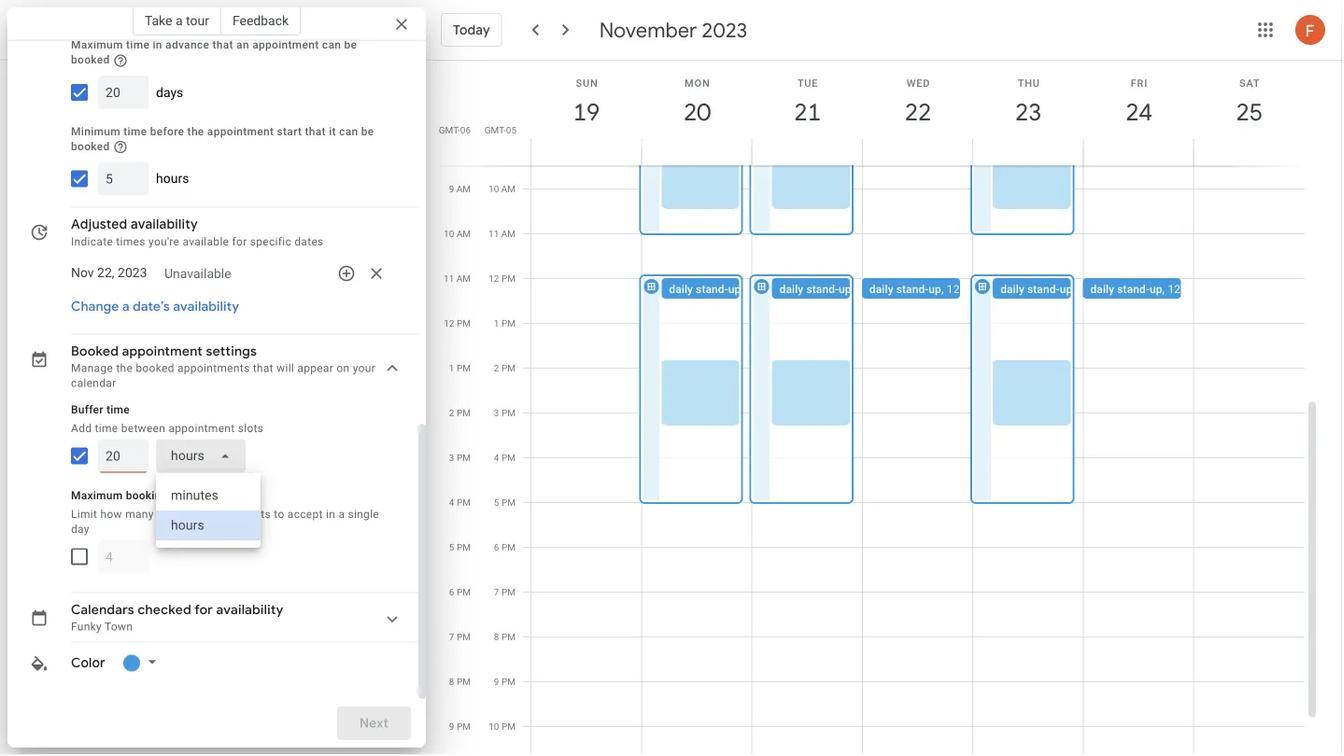 Task type: vqa. For each thing, say whether or not it's contained in the screenshot.
2nd option from the bottom
yes



Task type: locate. For each thing, give the bounding box(es) containing it.
3 daily stand-up button from the left
[[993, 279, 1107, 299]]

a for take
[[176, 13, 183, 28]]

am
[[456, 184, 471, 195], [501, 184, 516, 195], [457, 228, 471, 240], [501, 228, 516, 240], [457, 273, 471, 284]]

a left the date's
[[122, 299, 130, 316]]

day down limit
[[71, 523, 89, 536]]

1 vertical spatial 5 pm
[[449, 542, 471, 553]]

7 pm
[[494, 587, 516, 598], [449, 632, 471, 643]]

0 horizontal spatial 4 pm
[[449, 497, 471, 509]]

1 horizontal spatial 5
[[494, 497, 499, 509]]

that inside 'booked appointment settings manage the booked appointments that will appear on your calendar'
[[253, 363, 274, 376]]

maximum inside maximum bookings per day limit how many booked appointments to accept in a single day
[[71, 490, 123, 503]]

that left the an
[[212, 39, 233, 52]]

1 horizontal spatial 1 pm
[[494, 318, 516, 329]]

an
[[236, 39, 249, 52]]

1 horizontal spatial 3 pm
[[494, 408, 516, 419]]

0 vertical spatial 9 pm
[[494, 677, 516, 688]]

grid
[[433, 61, 1320, 756]]

between
[[121, 422, 165, 435]]

1 option from the top
[[156, 481, 261, 511]]

availability inside calendars checked for availability funky town
[[216, 603, 284, 619]]

1 up from the left
[[728, 283, 741, 296]]

maximum up maximum days in advance that an appointment can be booked number field at the left top of page
[[71, 39, 123, 52]]

0 horizontal spatial daily stand-up , 12pm
[[869, 283, 976, 296]]

1 vertical spatial maximum
[[71, 490, 123, 503]]

0 vertical spatial 6 pm
[[494, 542, 516, 553]]

november
[[599, 17, 697, 43]]

1 horizontal spatial in
[[326, 508, 335, 521]]

2 vertical spatial availability
[[216, 603, 284, 619]]

manage
[[71, 363, 113, 376]]

1 horizontal spatial 12pm
[[1168, 283, 1197, 296]]

1 horizontal spatial 12
[[489, 273, 499, 284]]

unit of time selection list box
[[156, 474, 261, 548]]

0 vertical spatial availability
[[131, 217, 198, 234]]

1 vertical spatial 2
[[449, 408, 454, 419]]

0 vertical spatial 4 pm
[[494, 453, 516, 464]]

9 left 10 pm on the bottom left of the page
[[449, 722, 454, 733]]

can right "it"
[[339, 125, 358, 139]]

0 vertical spatial that
[[212, 39, 233, 52]]

Maximum days in advance that an appointment can be booked number field
[[106, 76, 141, 110]]

0 horizontal spatial 7
[[449, 632, 454, 643]]

1 horizontal spatial daily stand-up , 12pm
[[1090, 283, 1197, 296]]

available
[[183, 236, 229, 249]]

availability right 'checked'
[[216, 603, 284, 619]]

0 horizontal spatial 1
[[449, 363, 454, 374]]

1 pm
[[494, 318, 516, 329], [449, 363, 471, 374]]

9 pm up 10 pm on the bottom left of the page
[[494, 677, 516, 688]]

0 horizontal spatial 6 pm
[[449, 587, 471, 598]]

daily stand-up
[[669, 283, 741, 296], [780, 283, 852, 296], [1000, 283, 1073, 296]]

0 horizontal spatial 9 pm
[[449, 722, 471, 733]]

1 vertical spatial 1
[[449, 363, 454, 374]]

1 horizontal spatial 6 pm
[[494, 542, 516, 553]]

0 horizontal spatial 6
[[449, 587, 454, 598]]

days
[[156, 85, 183, 100]]

a inside button
[[122, 299, 130, 316]]

fri
[[1131, 77, 1148, 89]]

1 daily stand-up button from the left
[[662, 279, 776, 299]]

0 vertical spatial 3 pm
[[494, 408, 516, 419]]

2 option from the top
[[156, 511, 261, 541]]

0 horizontal spatial 12 pm
[[444, 318, 471, 329]]

8
[[494, 632, 499, 643], [449, 677, 454, 688]]

1 horizontal spatial daily stand-up
[[780, 283, 852, 296]]

appointments down settings
[[177, 363, 250, 376]]

0 vertical spatial be
[[344, 39, 357, 52]]

it
[[329, 125, 336, 139]]

11 am
[[489, 228, 516, 240], [444, 273, 471, 284]]

maximum
[[71, 39, 123, 52], [71, 490, 123, 503]]

1 horizontal spatial the
[[187, 125, 204, 139]]

0 vertical spatial can
[[322, 39, 341, 52]]

3 pm
[[494, 408, 516, 419], [449, 453, 471, 464]]

1 vertical spatial 11 am
[[444, 273, 471, 284]]

1 vertical spatial a
[[122, 299, 130, 316]]

11
[[489, 228, 499, 240], [444, 273, 454, 284]]

0 horizontal spatial 3 pm
[[449, 453, 471, 464]]

town
[[105, 621, 133, 634]]

option right many
[[156, 481, 261, 511]]

friday, november 24 element
[[1118, 91, 1161, 134]]

minimum time before the appointment start that it can be booked
[[71, 125, 374, 153]]

1 maximum from the top
[[71, 39, 123, 52]]

wed
[[907, 77, 930, 89]]

24
[[1125, 97, 1151, 127]]

6 pm
[[494, 542, 516, 553], [449, 587, 471, 598]]

9 pm left 10 pm on the bottom left of the page
[[449, 722, 471, 733]]

be
[[344, 39, 357, 52], [361, 125, 374, 139]]

time inside the minimum time before the appointment start that it can be booked
[[124, 125, 147, 139]]

appointment
[[252, 39, 319, 52], [207, 125, 274, 139], [122, 344, 203, 361], [169, 422, 235, 435]]

1 horizontal spatial 1
[[494, 318, 499, 329]]

before
[[150, 125, 184, 139]]

0 horizontal spatial in
[[153, 39, 162, 52]]

10 am
[[489, 184, 516, 195], [444, 228, 471, 240]]

8 pm
[[494, 632, 516, 643], [449, 677, 471, 688]]

that
[[212, 39, 233, 52], [305, 125, 326, 139], [253, 363, 274, 376]]

9 down gmt-06
[[449, 184, 454, 195]]

booked down per
[[157, 508, 195, 521]]

booked up maximum days in advance that an appointment can be booked number field at the left top of page
[[71, 54, 110, 67]]

1 vertical spatial 10
[[444, 228, 454, 240]]

2 horizontal spatial daily stand-up
[[1000, 283, 1073, 296]]

1 vertical spatial 7 pm
[[449, 632, 471, 643]]

1
[[494, 318, 499, 329], [449, 363, 454, 374]]

can
[[322, 39, 341, 52], [339, 125, 358, 139]]

0 vertical spatial for
[[232, 236, 247, 249]]

appointment down feedback button
[[252, 39, 319, 52]]

sat
[[1240, 77, 1260, 89]]

23 column header
[[972, 61, 1084, 166]]

booked up buffer time add time between appointment slots at the bottom of page
[[136, 363, 174, 376]]

2 pm
[[494, 363, 516, 374], [449, 408, 471, 419]]

23
[[1014, 97, 1041, 127]]

for right 'checked'
[[194, 603, 213, 619]]

gmt- right 06
[[485, 124, 506, 135]]

a left 'single'
[[338, 508, 345, 521]]

0 horizontal spatial that
[[212, 39, 233, 52]]

a for change
[[122, 299, 130, 316]]

1 horizontal spatial 3
[[494, 408, 499, 419]]

monday, november 20 element
[[676, 91, 719, 134]]

1 daily stand-up from the left
[[669, 283, 741, 296]]

in right accept
[[326, 508, 335, 521]]

can inside the minimum time before the appointment start that it can be booked
[[339, 125, 358, 139]]

mon
[[685, 77, 710, 89]]

1 , from the left
[[941, 283, 944, 296]]

thu 23
[[1014, 77, 1041, 127]]

0 vertical spatial 6
[[494, 542, 499, 553]]

a
[[176, 13, 183, 28], [122, 299, 130, 316], [338, 508, 345, 521]]

0 horizontal spatial 3
[[449, 453, 454, 464]]

be inside the minimum time before the appointment start that it can be booked
[[361, 125, 374, 139]]

gmt- left "gmt-05"
[[439, 124, 460, 135]]

time down take at the top left of page
[[126, 39, 150, 52]]

1 horizontal spatial ,
[[1162, 283, 1165, 296]]

1 vertical spatial 9
[[494, 677, 499, 688]]

12
[[489, 273, 499, 284], [444, 318, 454, 329]]

1 vertical spatial appointments
[[199, 508, 271, 521]]

0 horizontal spatial daily stand-up
[[669, 283, 741, 296]]

appointment down change a date's availability
[[122, 344, 203, 361]]

saturday, november 25 element
[[1228, 91, 1271, 134]]

booked appointment settings manage the booked appointments that will appear on your calendar
[[71, 344, 376, 391]]

for left specific
[[232, 236, 247, 249]]

12 pm
[[489, 273, 516, 284], [444, 318, 471, 329]]

1 vertical spatial 6 pm
[[449, 587, 471, 598]]

2
[[494, 363, 499, 374], [449, 408, 454, 419]]

can inside 'maximum time in advance that an appointment can be booked'
[[322, 39, 341, 52]]

0 vertical spatial in
[[153, 39, 162, 52]]

3
[[494, 408, 499, 419], [449, 453, 454, 464]]

3 daily from the left
[[869, 283, 894, 296]]

2 gmt- from the left
[[485, 124, 506, 135]]

9 up 10 pm on the bottom left of the page
[[494, 677, 499, 688]]

booked inside 'booked appointment settings manage the booked appointments that will appear on your calendar'
[[136, 363, 174, 376]]

2 daily stand-up button from the left
[[772, 279, 886, 299]]

0 vertical spatial 9
[[449, 184, 454, 195]]

0 vertical spatial 3
[[494, 408, 499, 419]]

1 vertical spatial be
[[361, 125, 374, 139]]

0 horizontal spatial 1 pm
[[449, 363, 471, 374]]

0 horizontal spatial 11 am
[[444, 273, 471, 284]]

Maximum bookings per day number field
[[106, 541, 141, 575]]

the right before
[[187, 125, 204, 139]]

appointments left to
[[199, 508, 271, 521]]

slots
[[238, 422, 264, 435]]

appointment inside the minimum time before the appointment start that it can be booked
[[207, 125, 274, 139]]

option
[[156, 481, 261, 511], [156, 511, 261, 541]]

0 horizontal spatial 4
[[449, 497, 454, 509]]

0 horizontal spatial 5 pm
[[449, 542, 471, 553]]

availability inside change a date's availability button
[[173, 299, 239, 316]]

0 horizontal spatial gmt-
[[439, 124, 460, 135]]

appointments
[[177, 363, 250, 376], [199, 508, 271, 521]]

0 vertical spatial a
[[176, 13, 183, 28]]

a inside button
[[176, 13, 183, 28]]

5
[[494, 497, 499, 509], [449, 542, 454, 553]]

option down per
[[156, 511, 261, 541]]

booked down the minimum on the left
[[71, 140, 110, 153]]

21
[[793, 97, 820, 127]]

booked
[[71, 54, 110, 67], [71, 140, 110, 153], [136, 363, 174, 376], [157, 508, 195, 521]]

time inside 'maximum time in advance that an appointment can be booked'
[[126, 39, 150, 52]]

availability down unavailable
[[173, 299, 239, 316]]

2 vertical spatial that
[[253, 363, 274, 376]]

1 vertical spatial can
[[339, 125, 358, 139]]

accept
[[288, 508, 323, 521]]

1 vertical spatial 11
[[444, 273, 454, 284]]

a left the tour
[[176, 13, 183, 28]]

0 vertical spatial 5 pm
[[494, 497, 516, 509]]

5 pm
[[494, 497, 516, 509], [449, 542, 471, 553]]

in
[[153, 39, 162, 52], [326, 508, 335, 521]]

unavailable
[[164, 266, 231, 282]]

0 vertical spatial 4
[[494, 453, 499, 464]]

1 horizontal spatial be
[[361, 125, 374, 139]]

5 stand- from the left
[[1117, 283, 1150, 296]]

november 2023
[[599, 17, 748, 43]]

maximum inside 'maximum time in advance that an appointment can be booked'
[[71, 39, 123, 52]]

day right per
[[197, 490, 215, 503]]

22 column header
[[862, 61, 973, 166]]

22
[[904, 97, 930, 127]]

change a date's availability
[[71, 299, 239, 316]]

for
[[232, 236, 247, 249], [194, 603, 213, 619]]

thursday, november 23 element
[[1007, 91, 1050, 134]]

time right add
[[95, 422, 118, 435]]

up
[[728, 283, 741, 296], [839, 283, 852, 296], [929, 283, 941, 296], [1060, 283, 1073, 296], [1150, 283, 1162, 296]]

1 horizontal spatial a
[[176, 13, 183, 28]]

take a tour
[[145, 13, 209, 28]]

1 horizontal spatial 4
[[494, 453, 499, 464]]

06
[[460, 124, 471, 135]]

4 stand- from the left
[[1027, 283, 1060, 296]]

that left "it"
[[305, 125, 326, 139]]

availability up you're
[[131, 217, 198, 234]]

20 column header
[[641, 61, 752, 166]]

1 vertical spatial availability
[[173, 299, 239, 316]]

gmt- for 06
[[439, 124, 460, 135]]

1 horizontal spatial 11 am
[[489, 228, 516, 240]]

0 horizontal spatial 12pm
[[947, 283, 976, 296]]

can up "it"
[[322, 39, 341, 52]]

sun
[[576, 77, 598, 89]]

2 , from the left
[[1162, 283, 1165, 296]]

maximum up limit
[[71, 490, 123, 503]]

1 vertical spatial 12
[[444, 318, 454, 329]]

the right manage
[[116, 363, 133, 376]]

thu
[[1018, 77, 1040, 89]]

calendars checked for availability funky town
[[71, 603, 284, 634]]

None field
[[156, 440, 246, 474]]

2 vertical spatial 9
[[449, 722, 454, 733]]

that left will
[[253, 363, 274, 376]]

appointment left slots
[[169, 422, 235, 435]]

in inside 'maximum time in advance that an appointment can be booked'
[[153, 39, 162, 52]]

0 horizontal spatial ,
[[941, 283, 944, 296]]

appointment left "start" on the left
[[207, 125, 274, 139]]

10
[[489, 184, 499, 195], [444, 228, 454, 240], [489, 722, 499, 733]]

10 am right 9 am
[[489, 184, 516, 195]]

1 vertical spatial 7
[[449, 632, 454, 643]]

1 gmt- from the left
[[439, 124, 460, 135]]

0 horizontal spatial the
[[116, 363, 133, 376]]

checked
[[138, 603, 191, 619]]

maximum time in advance that an appointment can be booked
[[71, 39, 357, 67]]

that inside 'maximum time in advance that an appointment can be booked'
[[212, 39, 233, 52]]

2 maximum from the top
[[71, 490, 123, 503]]

1 horizontal spatial 8
[[494, 632, 499, 643]]

,
[[941, 283, 944, 296], [1162, 283, 1165, 296]]

in down take at the top left of page
[[153, 39, 162, 52]]

0 vertical spatial 12
[[489, 273, 499, 284]]

4 pm
[[494, 453, 516, 464], [449, 497, 471, 509]]

daily stand-up button
[[662, 279, 776, 299], [772, 279, 886, 299], [993, 279, 1107, 299]]

add
[[71, 422, 92, 435]]

stand-
[[696, 283, 728, 296], [806, 283, 839, 296], [896, 283, 929, 296], [1027, 283, 1060, 296], [1117, 283, 1150, 296]]

10 am down 9 am
[[444, 228, 471, 240]]

25
[[1235, 97, 1262, 127]]

time for minimum
[[124, 125, 147, 139]]

0 vertical spatial 12 pm
[[489, 273, 516, 284]]

time left before
[[124, 125, 147, 139]]

gmt-
[[439, 124, 460, 135], [485, 124, 506, 135]]

1 vertical spatial 4 pm
[[449, 497, 471, 509]]

7
[[494, 587, 499, 598], [449, 632, 454, 643]]

0 vertical spatial 2
[[494, 363, 499, 374]]

0 horizontal spatial 12
[[444, 318, 454, 329]]

1 vertical spatial 3 pm
[[449, 453, 471, 464]]

Date text field
[[71, 263, 148, 285]]

time right buffer
[[106, 404, 130, 417]]

0 horizontal spatial for
[[194, 603, 213, 619]]



Task type: describe. For each thing, give the bounding box(es) containing it.
9 am
[[449, 184, 471, 195]]

2 12pm from the left
[[1168, 283, 1197, 296]]

appointment inside 'maximum time in advance that an appointment can be booked'
[[252, 39, 319, 52]]

1 daily from the left
[[669, 283, 693, 296]]

times
[[116, 236, 145, 249]]

feedback
[[232, 13, 289, 28]]

maximum for maximum time in advance that an appointment can be booked
[[71, 39, 123, 52]]

1 horizontal spatial 2 pm
[[494, 363, 516, 374]]

feedback button
[[221, 6, 301, 35]]

1 vertical spatial 9 pm
[[449, 722, 471, 733]]

2 up from the left
[[839, 283, 852, 296]]

4 daily from the left
[[1000, 283, 1025, 296]]

Minimum amount of hours before the start of the appointment that it can be booked number field
[[106, 163, 141, 196]]

1 horizontal spatial 8 pm
[[494, 632, 516, 643]]

24 column header
[[1083, 61, 1194, 166]]

advance
[[165, 39, 209, 52]]

10 pm
[[489, 722, 516, 733]]

05
[[506, 124, 517, 135]]

2 vertical spatial 10
[[489, 722, 499, 733]]

1 daily stand-up , 12pm from the left
[[869, 283, 976, 296]]

today button
[[441, 7, 502, 52]]

take
[[145, 13, 172, 28]]

color
[[71, 656, 106, 673]]

tuesday, november 21 element
[[786, 91, 829, 134]]

0 vertical spatial 8
[[494, 632, 499, 643]]

hours
[[156, 172, 189, 187]]

gmt-06
[[439, 124, 471, 135]]

sat 25
[[1235, 77, 1262, 127]]

booked inside 'maximum time in advance that an appointment can be booked'
[[71, 54, 110, 67]]

per
[[177, 490, 194, 503]]

change
[[71, 299, 119, 316]]

funky
[[71, 621, 102, 634]]

0 horizontal spatial 8
[[449, 677, 454, 688]]

calendars
[[71, 603, 134, 619]]

start
[[277, 125, 302, 139]]

minimum
[[71, 125, 120, 139]]

0 vertical spatial day
[[197, 490, 215, 503]]

availability for date's
[[173, 299, 239, 316]]

25 column header
[[1193, 61, 1305, 166]]

Buffer time number field
[[106, 440, 141, 474]]

specific
[[250, 236, 291, 249]]

2 stand- from the left
[[806, 283, 839, 296]]

tour
[[186, 13, 209, 28]]

0 vertical spatial 1 pm
[[494, 318, 516, 329]]

appointments inside 'booked appointment settings manage the booked appointments that will appear on your calendar'
[[177, 363, 250, 376]]

a inside maximum bookings per day limit how many booked appointments to accept in a single day
[[338, 508, 345, 521]]

1 12pm from the left
[[947, 283, 976, 296]]

0 vertical spatial 10
[[489, 184, 499, 195]]

the inside the minimum time before the appointment start that it can be booked
[[187, 125, 204, 139]]

0 vertical spatial 5
[[494, 497, 499, 509]]

wednesday, november 22 element
[[897, 91, 940, 134]]

adjusted
[[71, 217, 127, 234]]

how
[[100, 508, 122, 521]]

19
[[572, 97, 599, 127]]

appointments inside maximum bookings per day limit how many booked appointments to accept in a single day
[[199, 508, 271, 521]]

0 horizontal spatial 7 pm
[[449, 632, 471, 643]]

1 vertical spatial 4
[[449, 497, 454, 509]]

1 vertical spatial 3
[[449, 453, 454, 464]]

booked inside the minimum time before the appointment start that it can be booked
[[71, 140, 110, 153]]

take a tour button
[[133, 6, 221, 35]]

grid containing 19
[[433, 61, 1320, 756]]

maximum bookings per day limit how many booked appointments to accept in a single day
[[71, 490, 379, 536]]

5 up from the left
[[1150, 283, 1162, 296]]

in inside maximum bookings per day limit how many booked appointments to accept in a single day
[[326, 508, 335, 521]]

appointment inside 'booked appointment settings manage the booked appointments that will appear on your calendar'
[[122, 344, 203, 361]]

2 daily stand-up from the left
[[780, 283, 852, 296]]

adjusted availability indicate times you're available for specific dates
[[71, 217, 324, 249]]

1 horizontal spatial 9 pm
[[494, 677, 516, 688]]

wed 22
[[904, 77, 930, 127]]

1 vertical spatial 2 pm
[[449, 408, 471, 419]]

your
[[353, 363, 376, 376]]

4 up from the left
[[1060, 283, 1073, 296]]

tue
[[798, 77, 819, 89]]

time for buffer
[[106, 404, 130, 417]]

tue 21
[[793, 77, 820, 127]]

dates
[[294, 236, 324, 249]]

availability inside adjusted availability indicate times you're available for specific dates
[[131, 217, 198, 234]]

buffer
[[71, 404, 103, 417]]

sun 19
[[572, 77, 599, 127]]

bookings
[[126, 490, 174, 503]]

1 horizontal spatial 10 am
[[489, 184, 516, 195]]

appointment inside buffer time add time between appointment slots
[[169, 422, 235, 435]]

0 horizontal spatial 2
[[449, 408, 454, 419]]

0 horizontal spatial day
[[71, 523, 89, 536]]

appear
[[297, 363, 334, 376]]

3 daily stand-up from the left
[[1000, 283, 1073, 296]]

2 daily from the left
[[780, 283, 804, 296]]

0 vertical spatial 11
[[489, 228, 499, 240]]

1 horizontal spatial 5 pm
[[494, 497, 516, 509]]

1 vertical spatial 6
[[449, 587, 454, 598]]

0 vertical spatial 7
[[494, 587, 499, 598]]

5 daily from the left
[[1090, 283, 1114, 296]]

21 column header
[[752, 61, 863, 166]]

indicate
[[71, 236, 113, 249]]

booked
[[71, 344, 119, 361]]

you're
[[148, 236, 180, 249]]

sunday, november 19 element
[[565, 91, 608, 134]]

availability for for
[[216, 603, 284, 619]]

limit
[[71, 508, 97, 521]]

19 column header
[[531, 61, 642, 166]]

calendar
[[71, 377, 116, 391]]

mon 20
[[683, 77, 710, 127]]

20
[[683, 97, 709, 127]]

for inside calendars checked for availability funky town
[[194, 603, 213, 619]]

3 stand- from the left
[[896, 283, 929, 296]]

buffer time add time between appointment slots
[[71, 404, 264, 435]]

time for maximum
[[126, 39, 150, 52]]

will
[[277, 363, 294, 376]]

2023
[[702, 17, 748, 43]]

on
[[337, 363, 350, 376]]

today
[[453, 21, 490, 38]]

the inside 'booked appointment settings manage the booked appointments that will appear on your calendar'
[[116, 363, 133, 376]]

maximum for maximum bookings per day limit how many booked appointments to accept in a single day
[[71, 490, 123, 503]]

gmt-05
[[485, 124, 517, 135]]

to
[[274, 508, 284, 521]]

1 stand- from the left
[[696, 283, 728, 296]]

change a date's availability button
[[64, 291, 247, 324]]

for inside adjusted availability indicate times you're available for specific dates
[[232, 236, 247, 249]]

2 daily stand-up , 12pm from the left
[[1090, 283, 1197, 296]]

gmt- for 05
[[485, 124, 506, 135]]

date's
[[133, 299, 170, 316]]

3 up from the left
[[929, 283, 941, 296]]

1 vertical spatial 8 pm
[[449, 677, 471, 688]]

be inside 'maximum time in advance that an appointment can be booked'
[[344, 39, 357, 52]]

booked inside maximum bookings per day limit how many booked appointments to accept in a single day
[[157, 508, 195, 521]]

fri 24
[[1125, 77, 1151, 127]]

0 horizontal spatial 10 am
[[444, 228, 471, 240]]

1 vertical spatial 12 pm
[[444, 318, 471, 329]]

settings
[[206, 344, 257, 361]]

that inside the minimum time before the appointment start that it can be booked
[[305, 125, 326, 139]]

0 horizontal spatial 5
[[449, 542, 454, 553]]

many
[[125, 508, 154, 521]]

1 horizontal spatial 6
[[494, 542, 499, 553]]

single
[[348, 508, 379, 521]]

0 vertical spatial 7 pm
[[494, 587, 516, 598]]



